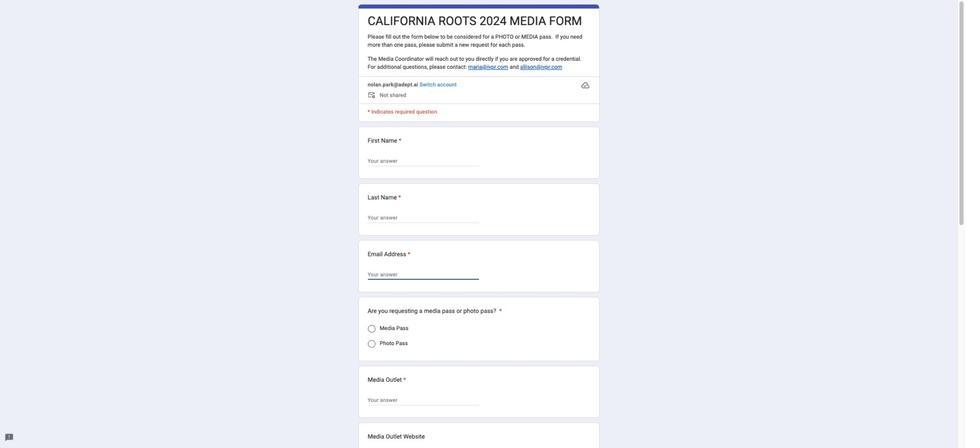 Task type: describe. For each thing, give the bounding box(es) containing it.
photo pass image
[[368, 340, 375, 348]]

2 heading from the top
[[368, 136, 401, 145]]

media pass image
[[368, 325, 375, 333]]

your email and google account are not part of your response image
[[368, 91, 380, 100]]

6 heading from the top
[[368, 375, 406, 384]]

report a problem to google image
[[5, 433, 14, 442]]

4 heading from the top
[[368, 250, 410, 259]]



Task type: vqa. For each thing, say whether or not it's contained in the screenshot.
third heading from the bottom
yes



Task type: locate. For each thing, give the bounding box(es) containing it.
heading
[[368, 13, 582, 28], [368, 136, 401, 145], [368, 193, 401, 202], [368, 250, 410, 259], [368, 306, 502, 315], [368, 375, 406, 384]]

None text field
[[368, 213, 479, 222], [368, 396, 479, 405], [368, 213, 479, 222], [368, 396, 479, 405]]

5 heading from the top
[[368, 306, 502, 315]]

list
[[358, 126, 599, 448]]

Media Pass radio
[[368, 325, 375, 333]]

3 heading from the top
[[368, 193, 401, 202]]

required question element
[[397, 136, 401, 145], [397, 193, 401, 202], [406, 250, 410, 259], [498, 306, 502, 315], [402, 375, 406, 384]]

Photo Pass radio
[[368, 340, 375, 348]]

1 heading from the top
[[368, 13, 582, 28]]

None text field
[[368, 156, 479, 165], [368, 270, 479, 279], [368, 156, 479, 165], [368, 270, 479, 279]]

your email and google account are not part of your response image
[[368, 91, 377, 100]]



